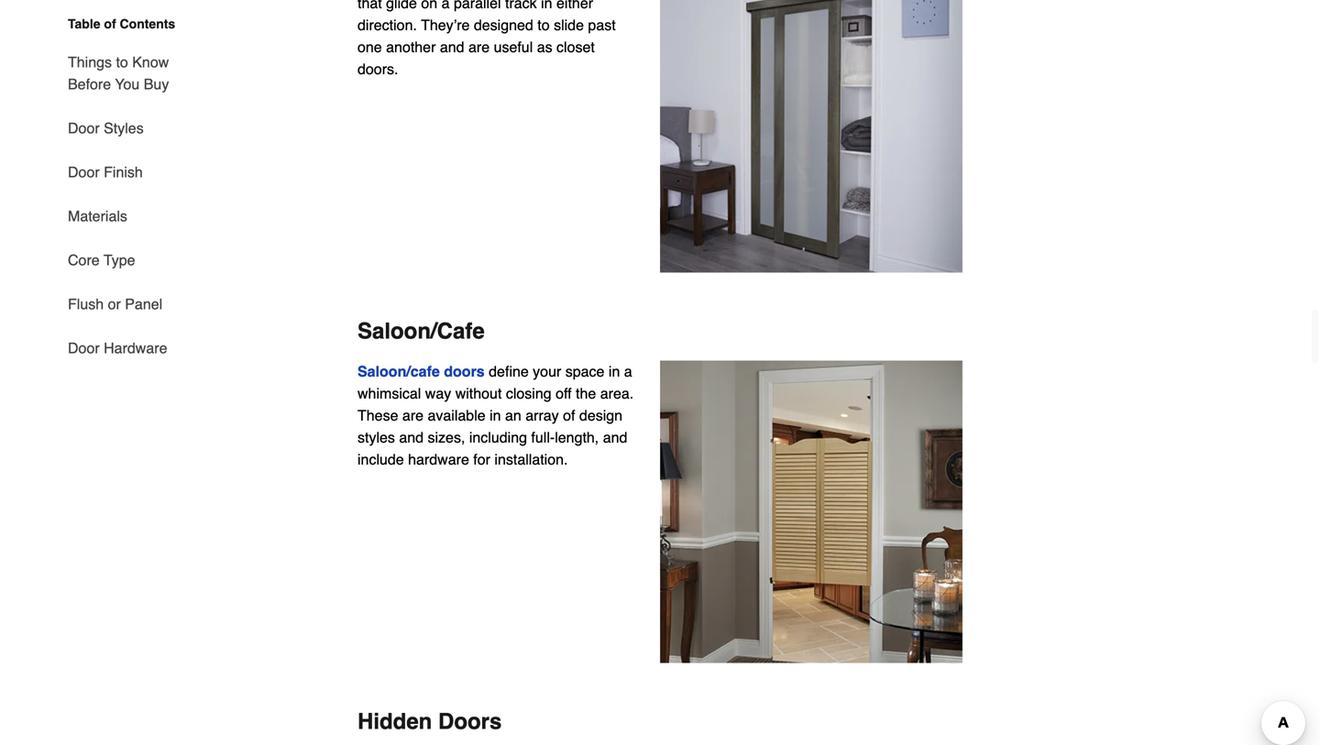Task type: vqa. For each thing, say whether or not it's contained in the screenshot.
You
yes



Task type: locate. For each thing, give the bounding box(es) containing it.
array
[[526, 407, 559, 424]]

you
[[115, 76, 140, 93]]

panel
[[125, 296, 162, 313]]

door
[[68, 120, 100, 137], [68, 164, 100, 181], [68, 340, 100, 357]]

type
[[104, 252, 135, 269]]

buy
[[144, 76, 169, 93]]

door for door hardware
[[68, 340, 100, 357]]

1 horizontal spatial of
[[563, 407, 575, 424]]

door left styles
[[68, 120, 100, 137]]

finish
[[104, 164, 143, 181]]

0 vertical spatial door
[[68, 120, 100, 137]]

1 vertical spatial of
[[563, 407, 575, 424]]

length,
[[555, 429, 599, 446]]

door down flush
[[68, 340, 100, 357]]

2 vertical spatial door
[[68, 340, 100, 357]]

hidden doors
[[358, 709, 502, 734]]

1 horizontal spatial and
[[603, 429, 627, 446]]

installation.
[[495, 451, 568, 468]]

things to know before you buy link
[[68, 40, 191, 106]]

0 horizontal spatial and
[[399, 429, 424, 446]]

in left an
[[490, 407, 501, 424]]

2 and from the left
[[603, 429, 627, 446]]

door styles
[[68, 120, 144, 137]]

and
[[399, 429, 424, 446], [603, 429, 627, 446]]

door finish link
[[68, 150, 143, 194]]

0 horizontal spatial in
[[490, 407, 501, 424]]

core type
[[68, 252, 135, 269]]

and down "are"
[[399, 429, 424, 446]]

door hardware link
[[68, 326, 167, 359]]

of right table
[[104, 17, 116, 31]]

without
[[455, 385, 502, 402]]

1 vertical spatial in
[[490, 407, 501, 424]]

door left finish
[[68, 164, 100, 181]]

sizes,
[[428, 429, 465, 446]]

things
[[68, 54, 112, 71]]

1 door from the top
[[68, 120, 100, 137]]

of
[[104, 17, 116, 31], [563, 407, 575, 424]]

and down design
[[603, 429, 627, 446]]

or
[[108, 296, 121, 313]]

design
[[579, 407, 623, 424]]

full-
[[531, 429, 555, 446]]

1 vertical spatial door
[[68, 164, 100, 181]]

of down "off"
[[563, 407, 575, 424]]

materials link
[[68, 194, 127, 238]]

a bedroom with a nightstand, a lamp and a frosted glass sliding closet door with a wood frame. image
[[660, 0, 963, 273]]

saloon/cafe doors link
[[358, 363, 485, 380]]

are
[[402, 407, 424, 424]]

in
[[609, 363, 620, 380], [490, 407, 501, 424]]

contents
[[120, 17, 175, 31]]

before
[[68, 76, 111, 93]]

2 door from the top
[[68, 164, 100, 181]]

hidden
[[358, 709, 432, 734]]

door hardware
[[68, 340, 167, 357]]

0 vertical spatial of
[[104, 17, 116, 31]]

in left a
[[609, 363, 620, 380]]

the
[[576, 385, 596, 402]]

3 door from the top
[[68, 340, 100, 357]]

0 vertical spatial in
[[609, 363, 620, 380]]

things to know before you buy
[[68, 54, 169, 93]]

saloon/cafe doors
[[358, 363, 485, 380]]

door for door finish
[[68, 164, 100, 181]]



Task type: describe. For each thing, give the bounding box(es) containing it.
0 horizontal spatial of
[[104, 17, 116, 31]]

table of contents
[[68, 17, 175, 31]]

door finish
[[68, 164, 143, 181]]

doors
[[444, 363, 485, 380]]

table of contents element
[[53, 15, 191, 359]]

area.
[[600, 385, 634, 402]]

table
[[68, 17, 100, 31]]

core
[[68, 252, 100, 269]]

saloon/cafe
[[358, 363, 440, 380]]

way
[[425, 385, 451, 402]]

door styles link
[[68, 106, 144, 150]]

styles
[[358, 429, 395, 446]]

whimsical
[[358, 385, 421, 402]]

core type link
[[68, 238, 135, 282]]

space
[[565, 363, 605, 380]]

your
[[533, 363, 561, 380]]

off
[[556, 385, 572, 402]]

an
[[505, 407, 521, 424]]

flush or panel
[[68, 296, 162, 313]]

know
[[132, 54, 169, 71]]

materials
[[68, 208, 127, 225]]

saloon/cafe
[[358, 318, 485, 344]]

these
[[358, 407, 398, 424]]

define
[[489, 363, 529, 380]]

1 and from the left
[[399, 429, 424, 446]]

to
[[116, 54, 128, 71]]

flush
[[68, 296, 104, 313]]

styles
[[104, 120, 144, 137]]

louvered unfinished wood cafe doors leading to a kitchen. image
[[660, 361, 963, 663]]

including
[[469, 429, 527, 446]]

flush or panel link
[[68, 282, 162, 326]]

of inside define your space in a whimsical way without closing off the area. these are available in an array of design styles and sizes, including full-length, and include hardware for installation.
[[563, 407, 575, 424]]

define your space in a whimsical way without closing off the area. these are available in an array of design styles and sizes, including full-length, and include hardware for installation.
[[358, 363, 634, 468]]

for
[[473, 451, 490, 468]]

available
[[428, 407, 486, 424]]

doors
[[438, 709, 502, 734]]

door for door styles
[[68, 120, 100, 137]]

closing
[[506, 385, 552, 402]]

include
[[358, 451, 404, 468]]

hardware
[[104, 340, 167, 357]]

1 horizontal spatial in
[[609, 363, 620, 380]]

a
[[624, 363, 632, 380]]

hardware
[[408, 451, 469, 468]]



